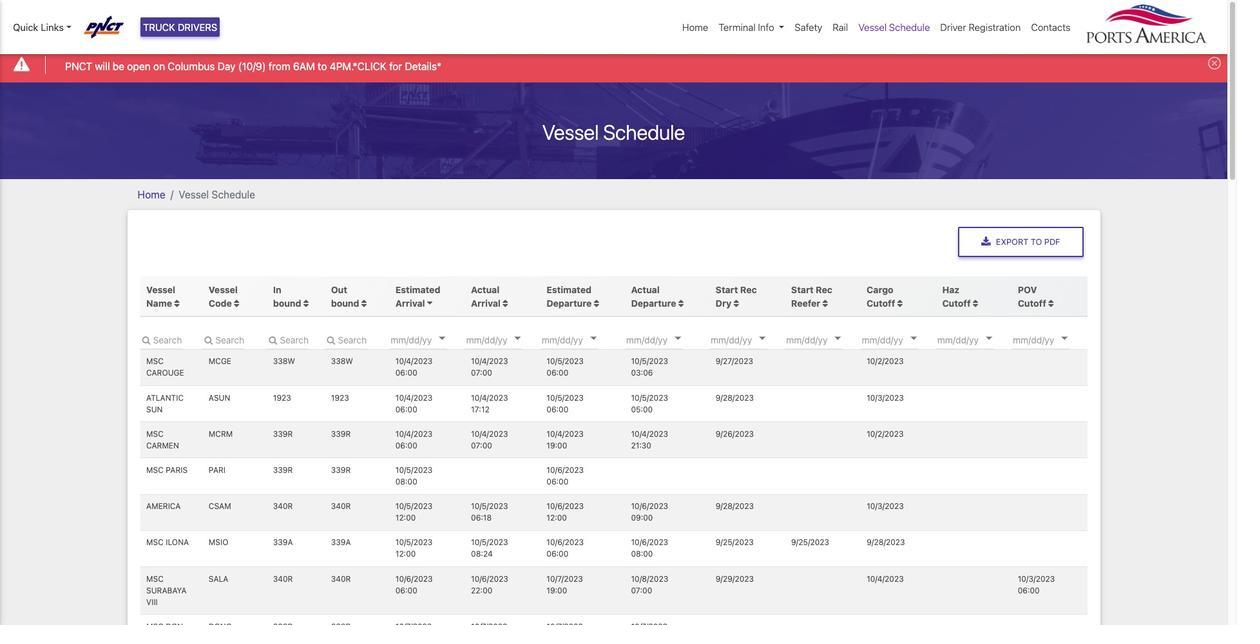 Task type: describe. For each thing, give the bounding box(es) containing it.
9/29/2023
[[716, 574, 754, 584]]

msc for msc paris
[[146, 465, 164, 475]]

america
[[146, 501, 181, 511]]

pnct will be open on columbus day (10/9) from 6am to 4pm.*click for details*
[[65, 60, 441, 72]]

reefer
[[791, 297, 820, 308]]

10/5/2023 12:00 for 06:18
[[396, 501, 433, 523]]

9/27/2023
[[716, 357, 753, 366]]

to
[[318, 60, 327, 72]]

msc for msc ilona
[[146, 538, 164, 547]]

start for dry
[[716, 284, 738, 295]]

pnct will be open on columbus day (10/9) from 6am to 4pm.*click for details* link
[[65, 58, 441, 74]]

pov cutoff
[[1018, 284, 1046, 308]]

close image
[[1208, 57, 1221, 70]]

4pm.*click
[[330, 60, 387, 72]]

truck drivers link
[[140, 17, 220, 37]]

2 vertical spatial vessel schedule
[[179, 189, 255, 200]]

terminal
[[719, 21, 756, 33]]

17:12
[[471, 404, 490, 414]]

cutoff for haz
[[942, 297, 971, 308]]

06:00 inside 10/3/2023 06:00
[[1018, 585, 1040, 595]]

msc ilona
[[146, 538, 189, 547]]

mcrm
[[209, 429, 233, 439]]

3 open calendar image from the left
[[675, 337, 681, 340]]

msc for msc carouge
[[146, 357, 164, 366]]

10/5/2023 12:00 for 08:24
[[396, 538, 433, 559]]

start for reefer
[[791, 284, 814, 295]]

10/4/2023 06:00 for 1923
[[396, 393, 433, 414]]

19:00 for 10/7/2023 19:00
[[547, 585, 567, 595]]

2 horizontal spatial schedule
[[889, 21, 930, 33]]

quick links
[[13, 21, 64, 33]]

cutoff for cargo
[[867, 297, 895, 308]]

viii
[[146, 597, 158, 607]]

10/4/2023 06:00 for 339r
[[396, 429, 433, 450]]

mm/dd/yy field for 3rd open calendar icon
[[785, 330, 862, 349]]

6am
[[293, 60, 315, 72]]

2 338w from the left
[[331, 357, 353, 366]]

06:18
[[471, 513, 492, 523]]

on
[[153, 60, 165, 72]]

details*
[[405, 60, 441, 72]]

rail
[[833, 21, 848, 33]]

10/5/2023 03:06
[[631, 357, 668, 378]]

19:00 for 10/4/2023 19:00
[[547, 441, 567, 450]]

dry
[[716, 297, 732, 308]]

msc carmen
[[146, 429, 179, 450]]

4 open calendar image from the left
[[910, 337, 917, 340]]

truck drivers
[[143, 21, 217, 33]]

mm/dd/yy field for 4th open calendar image from right
[[540, 330, 618, 349]]

vessel name
[[146, 284, 175, 308]]

4 open calendar image from the left
[[986, 337, 992, 340]]

10/5/2023 06:00 for 10/4/2023 17:12
[[547, 393, 584, 414]]

rec for start rec dry
[[740, 284, 757, 295]]

12:00 for 10/5/2023 08:24
[[396, 549, 416, 559]]

start rec reefer
[[791, 284, 832, 308]]

safety link
[[790, 15, 828, 40]]

carmen
[[146, 441, 179, 450]]

10/4/2023 17:12
[[471, 393, 508, 414]]

arrival for actual arrival
[[471, 297, 501, 308]]

departure for actual
[[631, 297, 676, 308]]

10/8/2023
[[631, 574, 668, 584]]

1 open calendar image from the left
[[515, 337, 521, 340]]

2 open calendar image from the left
[[590, 337, 597, 340]]

vessel schedule link
[[853, 15, 935, 40]]

ilona
[[166, 538, 189, 547]]

msc for msc carmen
[[146, 429, 164, 439]]

asun
[[209, 393, 230, 403]]

1 horizontal spatial home
[[682, 21, 708, 33]]

terminal info
[[719, 21, 774, 33]]

cargo cutoff
[[867, 284, 895, 308]]

10/6/2023 06:00 for 10/5/2023 08:00
[[547, 465, 584, 487]]

10/4/2023 07:00 for 10/5/2023
[[471, 357, 508, 378]]

start rec dry
[[716, 284, 757, 308]]

10/4/2023 07:00 for 10/4/2023
[[471, 429, 508, 450]]

0 horizontal spatial schedule
[[212, 189, 255, 200]]

export to pdf
[[996, 237, 1060, 247]]

mm/dd/yy field for 1st open calendar icon from right
[[936, 330, 1014, 349]]

export to pdf link
[[958, 227, 1084, 257]]

21:30
[[631, 441, 651, 450]]

10/8/2023 07:00
[[631, 574, 668, 595]]

be
[[113, 60, 124, 72]]

05:00
[[631, 404, 653, 414]]

paris
[[166, 465, 188, 475]]

bound for out
[[331, 297, 359, 308]]

1 9/25/2023 from the left
[[716, 538, 754, 547]]

10/5/2023 06:00 for 10/4/2023 07:00
[[547, 357, 584, 378]]

10/3/2023 for 10/6/2023
[[867, 501, 904, 511]]

1 339a from the left
[[273, 538, 293, 547]]

10/6/2023 09:00
[[631, 501, 668, 523]]

07:00 for 10/5/2023 06:00
[[471, 368, 492, 378]]

08:00 for 10/6/2023 08:00
[[631, 549, 653, 559]]

out bound
[[331, 284, 362, 308]]

sun
[[146, 404, 163, 414]]

estimated departure
[[547, 284, 592, 308]]

mm/dd/yy field for 4th open calendar icon from right
[[389, 330, 467, 349]]

2 vertical spatial 9/28/2023
[[867, 538, 905, 547]]

actual for actual arrival
[[471, 284, 500, 295]]

10/6/2023 08:00
[[631, 538, 668, 559]]

07:00 inside "10/8/2023 07:00"
[[631, 585, 652, 595]]

in bound
[[273, 284, 304, 308]]

2 open calendar image from the left
[[759, 337, 766, 340]]

open
[[127, 60, 151, 72]]

9/28/2023 for 10/5/2023
[[716, 393, 754, 403]]

2 vertical spatial 10/6/2023 06:00
[[396, 574, 433, 595]]

code
[[209, 297, 232, 308]]

5 open calendar image from the left
[[1061, 337, 1068, 340]]

contacts
[[1031, 21, 1071, 33]]

10/6/2023 12:00
[[547, 501, 584, 523]]

from
[[269, 60, 290, 72]]

safety
[[795, 21, 822, 33]]

links
[[41, 21, 64, 33]]

estimated for departure
[[547, 284, 592, 295]]

out
[[331, 284, 347, 295]]

atlantic sun
[[146, 393, 184, 414]]

2 339a from the left
[[331, 538, 351, 547]]

name
[[146, 297, 172, 308]]

08:00 for 10/5/2023 08:00
[[396, 477, 417, 487]]

10/4/2023 21:30
[[631, 429, 668, 450]]



Task type: locate. For each thing, give the bounding box(es) containing it.
rec for start rec reefer
[[816, 284, 832, 295]]

open calendar image
[[515, 337, 521, 340], [590, 337, 597, 340], [675, 337, 681, 340], [910, 337, 917, 340], [1061, 337, 1068, 340]]

3 msc from the top
[[146, 465, 164, 475]]

6 mm/dd/yy field from the left
[[785, 330, 862, 349]]

1 vertical spatial 19:00
[[547, 585, 567, 595]]

terminal info link
[[714, 15, 790, 40]]

07:00 down 17:12
[[471, 441, 492, 450]]

10/4/2023 07:00 up '10/4/2023 17:12'
[[471, 357, 508, 378]]

cutoff down haz
[[942, 297, 971, 308]]

0 vertical spatial home
[[682, 21, 708, 33]]

1 open calendar image from the left
[[439, 337, 446, 340]]

1 horizontal spatial estimated
[[547, 284, 592, 295]]

mm/dd/yy field down pov cutoff
[[1012, 330, 1089, 349]]

07:00 for 10/4/2023 19:00
[[471, 441, 492, 450]]

actual departure
[[631, 284, 676, 308]]

5 mm/dd/yy field from the left
[[709, 330, 787, 349]]

1 cutoff from the left
[[867, 297, 895, 308]]

mm/dd/yy field up 9/27/2023
[[709, 330, 787, 349]]

pnct will be open on columbus day (10/9) from 6am to 4pm.*click for details* alert
[[0, 47, 1228, 82]]

1 vertical spatial 9/28/2023
[[716, 501, 754, 511]]

rec
[[740, 284, 757, 295], [816, 284, 832, 295]]

1 horizontal spatial home link
[[677, 15, 714, 40]]

0 horizontal spatial vessel schedule
[[179, 189, 255, 200]]

12:00 for 10/5/2023 06:18
[[396, 513, 416, 523]]

msc inside msc surabaya viii
[[146, 574, 164, 584]]

start inside start rec dry
[[716, 284, 738, 295]]

0 vertical spatial 08:00
[[396, 477, 417, 487]]

atlantic
[[146, 393, 184, 403]]

9 mm/dd/yy field from the left
[[1012, 330, 1089, 349]]

pari
[[209, 465, 226, 475]]

1 horizontal spatial departure
[[631, 297, 676, 308]]

1 mm/dd/yy field from the left
[[389, 330, 467, 349]]

1 vertical spatial home link
[[138, 189, 165, 200]]

pov
[[1018, 284, 1037, 295]]

1 actual from the left
[[471, 284, 500, 295]]

2 10/4/2023 06:00 from the top
[[396, 393, 433, 414]]

19:00 inside 10/7/2023 19:00
[[547, 585, 567, 595]]

2 bound from the left
[[331, 297, 359, 308]]

0 horizontal spatial 08:00
[[396, 477, 417, 487]]

contacts link
[[1026, 15, 1076, 40]]

1 vertical spatial 08:00
[[631, 549, 653, 559]]

mm/dd/yy field for 1st open calendar image from right
[[1012, 330, 1089, 349]]

2 mm/dd/yy field from the left
[[465, 330, 542, 349]]

0 horizontal spatial rec
[[740, 284, 757, 295]]

start up reefer
[[791, 284, 814, 295]]

bound inside in bound
[[273, 297, 301, 308]]

1 horizontal spatial start
[[791, 284, 814, 295]]

drivers
[[178, 21, 217, 33]]

1 horizontal spatial 339a
[[331, 538, 351, 547]]

0 vertical spatial 07:00
[[471, 368, 492, 378]]

10/7/2023 19:00
[[547, 574, 583, 595]]

1 338w from the left
[[273, 357, 295, 366]]

rec left the start rec reefer
[[740, 284, 757, 295]]

2 vertical spatial 07:00
[[631, 585, 652, 595]]

1 10/2/2023 from the top
[[867, 357, 904, 366]]

07:00
[[471, 368, 492, 378], [471, 441, 492, 450], [631, 585, 652, 595]]

339r
[[273, 429, 293, 439], [331, 429, 351, 439], [273, 465, 293, 475], [331, 465, 351, 475]]

2 horizontal spatial vessel schedule
[[858, 21, 930, 33]]

mm/dd/yy field for 5th open calendar image from the right
[[465, 330, 542, 349]]

home
[[682, 21, 708, 33], [138, 189, 165, 200]]

msc left 'paris'
[[146, 465, 164, 475]]

0 horizontal spatial cutoff
[[867, 297, 895, 308]]

haz cutoff
[[942, 284, 971, 308]]

2 vertical spatial schedule
[[212, 189, 255, 200]]

msc paris
[[146, 465, 188, 475]]

mm/dd/yy field down estimated departure
[[540, 330, 618, 349]]

2 vertical spatial 10/3/2023
[[1018, 574, 1055, 584]]

2 departure from the left
[[631, 297, 676, 308]]

0 vertical spatial 10/3/2023
[[867, 393, 904, 403]]

1 vertical spatial 10/6/2023 06:00
[[547, 538, 584, 559]]

estimated arrival
[[396, 284, 440, 308]]

10/5/2023 12:00
[[396, 501, 433, 523], [396, 538, 433, 559]]

0 horizontal spatial 339a
[[273, 538, 293, 547]]

0 vertical spatial 10/5/2023 06:00
[[547, 357, 584, 378]]

2 19:00 from the top
[[547, 585, 567, 595]]

columbus
[[168, 60, 215, 72]]

driver registration
[[940, 21, 1021, 33]]

mm/dd/yy field down the actual arrival on the top left of page
[[465, 330, 542, 349]]

338w
[[273, 357, 295, 366], [331, 357, 353, 366]]

estimated inside estimated departure
[[547, 284, 592, 295]]

1 horizontal spatial rec
[[816, 284, 832, 295]]

10/2/2023
[[867, 357, 904, 366], [867, 429, 904, 439]]

0 vertical spatial schedule
[[889, 21, 930, 33]]

mm/dd/yy field for third open calendar image from left
[[625, 330, 702, 349]]

10/2/2023 for 9/26/2023
[[867, 429, 904, 439]]

1 vertical spatial 10/5/2023 12:00
[[396, 538, 433, 559]]

1 start from the left
[[716, 284, 738, 295]]

1 vertical spatial 10/4/2023 06:00
[[396, 393, 433, 414]]

10/6/2023 22:00
[[471, 574, 508, 595]]

3 10/4/2023 06:00 from the top
[[396, 429, 433, 450]]

cargo
[[867, 284, 894, 295]]

2 vertical spatial 10/4/2023 06:00
[[396, 429, 433, 450]]

10/7/2023
[[547, 574, 583, 584]]

0 vertical spatial 9/28/2023
[[716, 393, 754, 403]]

3 cutoff from the left
[[1018, 297, 1046, 308]]

for
[[389, 60, 402, 72]]

1 arrival from the left
[[396, 297, 425, 308]]

export
[[996, 237, 1029, 247]]

1 horizontal spatial bound
[[331, 297, 359, 308]]

will
[[95, 60, 110, 72]]

3 mm/dd/yy field from the left
[[540, 330, 618, 349]]

(10/9)
[[238, 60, 266, 72]]

10/3/2023 for 10/5/2023
[[867, 393, 904, 403]]

msc inside msc carmen
[[146, 429, 164, 439]]

0 horizontal spatial start
[[716, 284, 738, 295]]

0 horizontal spatial 338w
[[273, 357, 295, 366]]

0 horizontal spatial home link
[[138, 189, 165, 200]]

340r
[[273, 501, 293, 511], [331, 501, 351, 511], [273, 574, 293, 584], [331, 574, 351, 584]]

cutoff for pov
[[1018, 297, 1046, 308]]

1 vertical spatial vessel schedule
[[542, 120, 685, 144]]

0 vertical spatial home link
[[677, 15, 714, 40]]

08:00 inside the 10/6/2023 08:00
[[631, 549, 653, 559]]

19:00 inside 10/4/2023 19:00
[[547, 441, 567, 450]]

5 msc from the top
[[146, 574, 164, 584]]

2 rec from the left
[[816, 284, 832, 295]]

mm/dd/yy field
[[389, 330, 467, 349], [465, 330, 542, 349], [540, 330, 618, 349], [625, 330, 702, 349], [709, 330, 787, 349], [785, 330, 862, 349], [861, 330, 938, 349], [936, 330, 1014, 349], [1012, 330, 1089, 349]]

start up dry
[[716, 284, 738, 295]]

10/3/2023 06:00
[[1018, 574, 1055, 595]]

1 horizontal spatial actual
[[631, 284, 660, 295]]

2 1923 from the left
[[331, 393, 349, 403]]

None field
[[140, 330, 183, 349], [202, 330, 245, 349], [267, 330, 309, 349], [325, 330, 367, 349], [140, 330, 183, 349], [202, 330, 245, 349], [267, 330, 309, 349], [325, 330, 367, 349]]

1 10/5/2023 06:00 from the top
[[547, 357, 584, 378]]

msc up carouge
[[146, 357, 164, 366]]

msc left ilona
[[146, 538, 164, 547]]

07:00 down 10/8/2023
[[631, 585, 652, 595]]

1 departure from the left
[[547, 297, 592, 308]]

cutoff down the cargo
[[867, 297, 895, 308]]

arrival for estimated arrival
[[396, 297, 425, 308]]

2 10/2/2023 from the top
[[867, 429, 904, 439]]

1 10/4/2023 06:00 from the top
[[396, 357, 433, 378]]

1 vertical spatial 07:00
[[471, 441, 492, 450]]

msio
[[209, 538, 228, 547]]

bound for in
[[273, 297, 301, 308]]

2 cutoff from the left
[[942, 297, 971, 308]]

start inside the start rec reefer
[[791, 284, 814, 295]]

1 vertical spatial schedule
[[603, 120, 685, 144]]

1 horizontal spatial 338w
[[331, 357, 353, 366]]

2 10/5/2023 06:00 from the top
[[547, 393, 584, 414]]

mcge
[[209, 357, 231, 366]]

10/6/2023
[[547, 465, 584, 475], [547, 501, 584, 511], [631, 501, 668, 511], [547, 538, 584, 547], [631, 538, 668, 547], [396, 574, 433, 584], [471, 574, 508, 584]]

0 vertical spatial 19:00
[[547, 441, 567, 450]]

1 10/4/2023 07:00 from the top
[[471, 357, 508, 378]]

0 horizontal spatial departure
[[547, 297, 592, 308]]

actual inside the actual arrival
[[471, 284, 500, 295]]

msc surabaya viii
[[146, 574, 187, 607]]

10/4/2023 06:00 for 338w
[[396, 357, 433, 378]]

2 arrival from the left
[[471, 297, 501, 308]]

schedule
[[889, 21, 930, 33], [603, 120, 685, 144], [212, 189, 255, 200]]

departure for estimated
[[547, 297, 592, 308]]

2 10/5/2023 12:00 from the top
[[396, 538, 433, 559]]

arrival
[[396, 297, 425, 308], [471, 297, 501, 308]]

download image
[[981, 237, 991, 247]]

day
[[218, 60, 236, 72]]

quick links link
[[13, 20, 71, 34]]

msc for msc surabaya viii
[[146, 574, 164, 584]]

1 msc from the top
[[146, 357, 164, 366]]

mm/dd/yy field down haz cutoff
[[936, 330, 1014, 349]]

arrival inside the estimated arrival
[[396, 297, 425, 308]]

rec inside start rec dry
[[740, 284, 757, 295]]

actual arrival
[[471, 284, 501, 308]]

7 mm/dd/yy field from the left
[[861, 330, 938, 349]]

1 19:00 from the top
[[547, 441, 567, 450]]

quick
[[13, 21, 38, 33]]

mm/dd/yy field up the 10/5/2023 03:06 in the bottom of the page
[[625, 330, 702, 349]]

bound down in
[[273, 297, 301, 308]]

mm/dd/yy field for second open calendar image from the right
[[861, 330, 938, 349]]

bound down out
[[331, 297, 359, 308]]

0 vertical spatial 10/5/2023 12:00
[[396, 501, 433, 523]]

1 bound from the left
[[273, 297, 301, 308]]

pnct
[[65, 60, 92, 72]]

csam
[[209, 501, 231, 511]]

truck
[[143, 21, 175, 33]]

msc carouge
[[146, 357, 184, 378]]

12:00
[[396, 513, 416, 523], [547, 513, 567, 523], [396, 549, 416, 559]]

sala
[[209, 574, 228, 584]]

10/4/2023 19:00
[[547, 429, 584, 450]]

1 vertical spatial 10/3/2023
[[867, 501, 904, 511]]

2 msc from the top
[[146, 429, 164, 439]]

3 open calendar image from the left
[[835, 337, 841, 340]]

03:06
[[631, 368, 653, 378]]

1 1923 from the left
[[273, 393, 291, 403]]

info
[[758, 21, 774, 33]]

08:00 inside the 10/5/2023 08:00
[[396, 477, 417, 487]]

1 horizontal spatial vessel schedule
[[542, 120, 685, 144]]

2 estimated from the left
[[547, 284, 592, 295]]

1 vertical spatial 10/5/2023 06:00
[[547, 393, 584, 414]]

msc up surabaya
[[146, 574, 164, 584]]

1 horizontal spatial cutoff
[[942, 297, 971, 308]]

1 10/5/2023 12:00 from the top
[[396, 501, 433, 523]]

vessel code
[[209, 284, 238, 308]]

0 horizontal spatial 9/25/2023
[[716, 538, 754, 547]]

22:00
[[471, 585, 492, 595]]

0 horizontal spatial 1923
[[273, 393, 291, 403]]

1 vertical spatial home
[[138, 189, 165, 200]]

4 mm/dd/yy field from the left
[[625, 330, 702, 349]]

1 horizontal spatial schedule
[[603, 120, 685, 144]]

actual
[[471, 284, 500, 295], [631, 284, 660, 295]]

1 horizontal spatial 1923
[[331, 393, 349, 403]]

surabaya
[[146, 585, 187, 595]]

bound
[[273, 297, 301, 308], [331, 297, 359, 308]]

departure
[[547, 297, 592, 308], [631, 297, 676, 308]]

0 horizontal spatial bound
[[273, 297, 301, 308]]

bound inside out bound
[[331, 297, 359, 308]]

rec up reefer
[[816, 284, 832, 295]]

10/6/2023 06:00 for 10/5/2023 12:00
[[547, 538, 584, 559]]

10/5/2023 08:24
[[471, 538, 508, 559]]

10/4/2023
[[396, 357, 433, 366], [471, 357, 508, 366], [396, 393, 433, 403], [471, 393, 508, 403], [396, 429, 433, 439], [471, 429, 508, 439], [547, 429, 584, 439], [631, 429, 668, 439], [867, 574, 904, 584]]

carouge
[[146, 368, 184, 378]]

07:00 up '10/4/2023 17:12'
[[471, 368, 492, 378]]

9/28/2023 for 10/6/2023
[[716, 501, 754, 511]]

2 actual from the left
[[631, 284, 660, 295]]

1923
[[273, 393, 291, 403], [331, 393, 349, 403]]

10/5/2023 06:18
[[471, 501, 508, 523]]

mm/dd/yy field down the cargo cutoff
[[861, 330, 938, 349]]

1 vertical spatial 10/4/2023 07:00
[[471, 429, 508, 450]]

2 start from the left
[[791, 284, 814, 295]]

10/5/2023 05:00
[[631, 393, 668, 414]]

msc inside msc carouge
[[146, 357, 164, 366]]

0 vertical spatial 10/2/2023
[[867, 357, 904, 366]]

0 horizontal spatial home
[[138, 189, 165, 200]]

0 horizontal spatial arrival
[[396, 297, 425, 308]]

to
[[1031, 237, 1042, 247]]

4 msc from the top
[[146, 538, 164, 547]]

09:00
[[631, 513, 653, 523]]

10/3/2023
[[867, 393, 904, 403], [867, 501, 904, 511], [1018, 574, 1055, 584]]

1 vertical spatial 10/2/2023
[[867, 429, 904, 439]]

0 vertical spatial 10/4/2023 07:00
[[471, 357, 508, 378]]

12:00 inside 10/6/2023 12:00
[[547, 513, 567, 523]]

0 horizontal spatial estimated
[[396, 284, 440, 295]]

2 10/4/2023 07:00 from the top
[[471, 429, 508, 450]]

0 vertical spatial 10/6/2023 06:00
[[547, 465, 584, 487]]

2 9/25/2023 from the left
[[791, 538, 829, 547]]

10/4/2023 07:00 down 17:12
[[471, 429, 508, 450]]

actual inside actual departure
[[631, 284, 660, 295]]

estimated for arrival
[[396, 284, 440, 295]]

10/6/2023 06:00
[[547, 465, 584, 487], [547, 538, 584, 559], [396, 574, 433, 595]]

339a
[[273, 538, 293, 547], [331, 538, 351, 547]]

open calendar image
[[439, 337, 446, 340], [759, 337, 766, 340], [835, 337, 841, 340], [986, 337, 992, 340]]

10/2/2023 for 9/27/2023
[[867, 357, 904, 366]]

2 horizontal spatial cutoff
[[1018, 297, 1046, 308]]

driver registration link
[[935, 15, 1026, 40]]

0 vertical spatial vessel schedule
[[858, 21, 930, 33]]

msc up carmen
[[146, 429, 164, 439]]

1 horizontal spatial arrival
[[471, 297, 501, 308]]

actual for actual departure
[[631, 284, 660, 295]]

1 rec from the left
[[740, 284, 757, 295]]

mm/dd/yy field down the estimated arrival
[[389, 330, 467, 349]]

registration
[[969, 21, 1021, 33]]

8 mm/dd/yy field from the left
[[936, 330, 1014, 349]]

mm/dd/yy field down reefer
[[785, 330, 862, 349]]

rail link
[[828, 15, 853, 40]]

1 horizontal spatial 9/25/2023
[[791, 538, 829, 547]]

0 vertical spatial 10/4/2023 06:00
[[396, 357, 433, 378]]

pdf
[[1044, 237, 1060, 247]]

1 estimated from the left
[[396, 284, 440, 295]]

1 horizontal spatial 08:00
[[631, 549, 653, 559]]

0 horizontal spatial actual
[[471, 284, 500, 295]]

rec inside the start rec reefer
[[816, 284, 832, 295]]

driver
[[940, 21, 966, 33]]

cutoff down pov
[[1018, 297, 1046, 308]]

vessel schedule
[[858, 21, 930, 33], [542, 120, 685, 144], [179, 189, 255, 200]]

mm/dd/yy field for second open calendar icon from the left
[[709, 330, 787, 349]]



Task type: vqa. For each thing, say whether or not it's contained in the screenshot.
the in Pedestrians must walk within the designated painted lines
no



